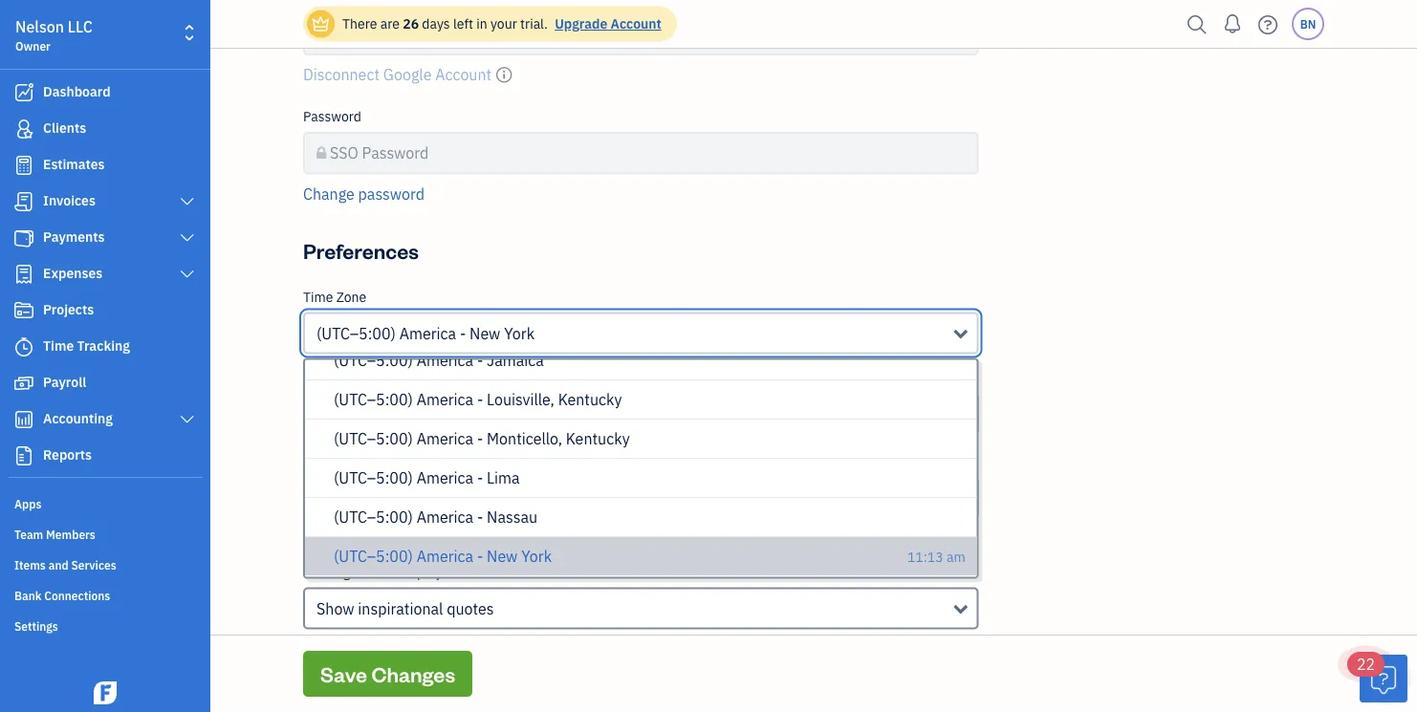 Task type: describe. For each thing, give the bounding box(es) containing it.
choose
[[303, 636, 348, 654]]

client image
[[12, 120, 35, 139]]

is
[[552, 636, 562, 654]]

what
[[351, 636, 381, 654]]

- up (utc–5:00) america - monticello, kentucky
[[477, 391, 483, 411]]

bank connections link
[[5, 580, 205, 609]]

all
[[479, 677, 496, 698]]

jamaica
[[487, 351, 544, 371]]

chevron large down image for payments
[[178, 230, 196, 246]]

tracking
[[77, 337, 130, 355]]

change
[[303, 184, 355, 204]]

log out of freshbooks on all devices
[[303, 677, 551, 698]]

kentucky for america - monticello, kentucky
[[566, 430, 630, 450]]

am
[[947, 549, 965, 567]]

expenses
[[43, 264, 103, 282]]

display
[[398, 564, 442, 581]]

11:13
[[907, 549, 943, 567]]

invoices link
[[5, 185, 205, 219]]

york inside time zone field
[[504, 324, 535, 344]]

sso
[[330, 143, 358, 164]]

nassau
[[487, 508, 537, 528]]

expenses link
[[5, 257, 205, 292]]

expense image
[[12, 265, 35, 284]]

items and services
[[14, 557, 116, 573]]

bn button
[[1292, 8, 1324, 40]]

your inside preferences element
[[472, 636, 498, 654]]

inspirational
[[358, 599, 443, 619]]

sso password
[[330, 143, 429, 164]]

(utc–5:00) america - louisville, kentucky
[[334, 391, 622, 411]]

on
[[459, 677, 476, 698]]

(utc–5:00) america - monticello, kentucky
[[334, 430, 630, 450]]

accounting
[[43, 410, 113, 427]]

in
[[476, 15, 487, 33]]

- left lima at left
[[477, 469, 483, 489]]

crown image
[[311, 14, 331, 34]]

send us feedback
[[303, 528, 425, 548]]

- up quotes on the bottom left of the page
[[477, 547, 483, 567]]

format
[[336, 369, 379, 386]]

clients
[[43, 119, 86, 137]]

llc
[[68, 17, 93, 37]]

search image
[[1182, 10, 1212, 39]]

0 vertical spatial your
[[490, 15, 517, 33]]

1 vertical spatial password
[[362, 143, 429, 164]]

account
[[611, 15, 661, 33]]

show inspirational quotes
[[316, 599, 494, 619]]

feedback
[[361, 528, 425, 548]]

save changes button
[[303, 651, 472, 697]]

project image
[[12, 301, 35, 320]]

quotes
[[447, 599, 494, 619]]

account
[[501, 636, 549, 654]]

- left nassau
[[477, 508, 483, 528]]

time format
[[303, 369, 379, 386]]

monticello,
[[487, 430, 562, 450]]

change password button
[[303, 183, 425, 206]]

payroll
[[43, 373, 86, 391]]

bank connections
[[14, 588, 110, 603]]

clients link
[[5, 112, 205, 146]]

chevron large down image for invoices
[[178, 194, 196, 209]]

bank
[[14, 588, 42, 603]]

dashboard
[[43, 83, 111, 100]]

team
[[14, 527, 43, 542]]

report image
[[12, 447, 35, 466]]

loading
[[303, 564, 350, 581]]

devices
[[499, 677, 551, 698]]

loading.
[[566, 636, 613, 654]]

are
[[380, 15, 400, 33]]

save changes
[[320, 660, 455, 687]]

projects
[[43, 301, 94, 318]]

send
[[303, 528, 338, 548]]

there
[[342, 15, 377, 33]]

changes
[[371, 660, 455, 687]]

language
[[346, 452, 403, 469]]

payroll link
[[5, 366, 205, 401]]

america down "(utc–5:00) america - jamaica"
[[417, 391, 473, 411]]

time tracking
[[43, 337, 130, 355]]

reports link
[[5, 439, 205, 473]]

services
[[71, 557, 116, 573]]

america up (utc–5:00) america - lima
[[417, 430, 473, 450]]

main element
[[0, 0, 258, 712]]

invoices
[[43, 192, 96, 209]]

settings link
[[5, 611, 205, 640]]

new inside time zone field
[[470, 324, 500, 344]]

chevron large down image for expenses
[[178, 267, 196, 282]]

new inside list box
[[487, 547, 518, 567]]

days
[[422, 15, 450, 33]]

america up (utc–5:00) america - louisville, kentucky
[[417, 351, 473, 371]]

estimates link
[[5, 148, 205, 183]]

bn
[[1300, 16, 1316, 32]]

when
[[436, 636, 469, 654]]

send us feedback link
[[303, 528, 425, 548]]

list box inside preferences element
[[305, 342, 977, 578]]

- inside time zone field
[[460, 324, 466, 344]]

items
[[14, 557, 46, 573]]

- down (utc–5:00) america - louisville, kentucky
[[477, 430, 483, 450]]

team members link
[[5, 519, 205, 548]]

chevron large down image for accounting
[[178, 412, 196, 427]]

and
[[48, 557, 69, 573]]

louisville,
[[487, 391, 554, 411]]



Task type: vqa. For each thing, say whether or not it's contained in the screenshot.
(United
no



Task type: locate. For each thing, give the bounding box(es) containing it.
log out of freshbooks on all devices button
[[303, 676, 551, 699]]

lock image
[[316, 142, 326, 165]]

account profile element
[[295, 0, 986, 221]]

new up jamaica
[[470, 324, 500, 344]]

preferences element
[[295, 288, 986, 712]]

chevron large down image
[[178, 267, 196, 282], [178, 412, 196, 427]]

Email Address email field
[[303, 14, 979, 56]]

- left jamaica
[[477, 351, 483, 371]]

of
[[357, 677, 371, 698]]

york inside list box
[[521, 547, 552, 567]]

Time Zone field
[[303, 313, 979, 355]]

your
[[490, 15, 517, 33], [472, 636, 498, 654]]

time inside main element
[[43, 337, 74, 355]]

kentucky right louisville,
[[558, 391, 622, 411]]

chart image
[[12, 410, 35, 429]]

team members
[[14, 527, 95, 542]]

1 chevron large down image from the top
[[178, 194, 196, 209]]

zone
[[336, 288, 366, 306]]

upgrade
[[555, 15, 607, 33]]

(utc–5:00) america - new york down (utc–5:00) america - nassau on the left bottom of page
[[334, 547, 552, 567]]

password up the lock image
[[303, 108, 361, 126]]

owner
[[15, 38, 51, 54]]

1 vertical spatial chevron large down image
[[178, 412, 196, 427]]

reports
[[43, 446, 92, 464]]

york
[[504, 324, 535, 344], [521, 547, 552, 567]]

(utc–5:00) america - new york inside list box
[[334, 547, 552, 567]]

2 chevron large down image from the top
[[178, 230, 196, 246]]

chevron large down image up reports link
[[178, 412, 196, 427]]

connections
[[44, 588, 110, 603]]

trial.
[[520, 15, 548, 33]]

chevron large down image inside payments link
[[178, 230, 196, 246]]

-
[[460, 324, 466, 344], [477, 351, 483, 371], [477, 391, 483, 411], [477, 430, 483, 450], [477, 469, 483, 489], [477, 508, 483, 528], [477, 547, 483, 567]]

choose what appears when your account is loading.
[[303, 636, 613, 654]]

estimates
[[43, 155, 105, 173]]

appears
[[384, 636, 433, 654]]

invoice image
[[12, 192, 35, 211]]

chevron large down image up payments link
[[178, 194, 196, 209]]

(utc–5:00) america - new york
[[316, 324, 535, 344], [334, 547, 552, 567]]

(utc–5:00) america - new york up "(utc–5:00) america - jamaica"
[[316, 324, 535, 344]]

nelson llc owner
[[15, 17, 93, 54]]

show
[[316, 599, 354, 619]]

kentucky right "monticello," at the left of page
[[566, 430, 630, 450]]

new
[[470, 324, 500, 344], [487, 547, 518, 567]]

info image
[[495, 64, 513, 87]]

projects link
[[5, 294, 205, 328]]

nelson
[[15, 17, 64, 37]]

1 vertical spatial kentucky
[[566, 430, 630, 450]]

new down nassau
[[487, 547, 518, 567]]

0 vertical spatial kentucky
[[558, 391, 622, 411]]

chevron large down image
[[178, 194, 196, 209], [178, 230, 196, 246]]

items and services link
[[5, 550, 205, 578]]

list box containing (utc–5:00)
[[305, 342, 977, 578]]

freshbooks image
[[90, 682, 120, 705]]

beta
[[307, 452, 339, 468]]

settings
[[14, 619, 58, 634]]

chevron large down image up expenses link
[[178, 230, 196, 246]]

york up jamaica
[[504, 324, 535, 344]]

us
[[342, 528, 358, 548]]

(utc–5:00)
[[316, 324, 396, 344], [334, 351, 413, 371], [334, 391, 413, 411], [334, 430, 413, 450], [334, 469, 413, 489], [334, 508, 413, 528], [334, 547, 413, 567]]

0 horizontal spatial password
[[303, 108, 361, 126]]

apps link
[[5, 489, 205, 517]]

your right in
[[490, 15, 517, 33]]

screen
[[353, 564, 395, 581]]

notifications image
[[1217, 5, 1248, 43]]

time for time zone
[[303, 288, 333, 306]]

time zone
[[303, 288, 366, 306]]

0 vertical spatial password
[[303, 108, 361, 126]]

apps
[[14, 496, 42, 512]]

(utc–5:00) america - lima
[[334, 469, 520, 489]]

26
[[403, 15, 419, 33]]

america up (utc–5:00) america - nassau on the left bottom of page
[[417, 469, 473, 489]]

time right timer image
[[43, 337, 74, 355]]

(utc–5:00) america - nassau
[[334, 508, 537, 528]]

chevron large down image inside expenses link
[[178, 267, 196, 282]]

preferences
[[303, 238, 419, 265]]

your right when
[[472, 636, 498, 654]]

york down nassau
[[521, 547, 552, 567]]

dashboard link
[[5, 76, 205, 110]]

time left format
[[303, 369, 333, 386]]

payment image
[[12, 229, 35, 248]]

list box
[[305, 342, 977, 578]]

0 vertical spatial time
[[303, 288, 333, 306]]

1 vertical spatial york
[[521, 547, 552, 567]]

2 vertical spatial time
[[303, 369, 333, 386]]

1 vertical spatial chevron large down image
[[178, 230, 196, 246]]

chevron large down image inside invoices link
[[178, 194, 196, 209]]

money image
[[12, 374, 35, 393]]

time
[[303, 288, 333, 306], [43, 337, 74, 355], [303, 369, 333, 386]]

accounting link
[[5, 403, 205, 437]]

1 vertical spatial your
[[472, 636, 498, 654]]

america up "(utc–5:00) america - jamaica"
[[399, 324, 456, 344]]

chevron large down image up projects link
[[178, 267, 196, 282]]

1 vertical spatial new
[[487, 547, 518, 567]]

0 vertical spatial chevron large down image
[[178, 267, 196, 282]]

22 button
[[1347, 652, 1407, 703]]

timer image
[[12, 338, 35, 357]]

1 chevron large down image from the top
[[178, 267, 196, 282]]

2 chevron large down image from the top
[[178, 412, 196, 427]]

chevron large down image inside accounting link
[[178, 412, 196, 427]]

1 horizontal spatial password
[[362, 143, 429, 164]]

america down (utc–5:00) america - nassau on the left bottom of page
[[417, 547, 473, 567]]

time for time format
[[303, 369, 333, 386]]

payments
[[43, 228, 105, 246]]

time tracking link
[[5, 330, 205, 364]]

1 vertical spatial (utc–5:00) america - new york
[[334, 547, 552, 567]]

(utc–5:00) inside time zone field
[[316, 324, 396, 344]]

time for time tracking
[[43, 337, 74, 355]]

0 vertical spatial new
[[470, 324, 500, 344]]

(utc–5:00) america - new york inside time zone field
[[316, 324, 535, 344]]

save
[[320, 660, 367, 687]]

america inside time zone field
[[399, 324, 456, 344]]

payments link
[[5, 221, 205, 255]]

members
[[46, 527, 95, 542]]

change password
[[303, 184, 425, 204]]

Loading Screen Display field
[[303, 588, 979, 630]]

1 vertical spatial time
[[43, 337, 74, 355]]

america down (utc–5:00) america - lima
[[417, 508, 473, 528]]

loading screen display
[[303, 564, 442, 581]]

estimate image
[[12, 156, 35, 175]]

america
[[399, 324, 456, 344], [417, 351, 473, 371], [417, 391, 473, 411], [417, 430, 473, 450], [417, 469, 473, 489], [417, 508, 473, 528], [417, 547, 473, 567]]

(utc–5:00) america - jamaica
[[334, 351, 544, 371]]

password up password
[[362, 143, 429, 164]]

freshbooks
[[374, 677, 455, 698]]

kentucky for america - louisville, kentucky
[[558, 391, 622, 411]]

time left zone
[[303, 288, 333, 306]]

beta language
[[307, 452, 403, 469]]

0 vertical spatial (utc–5:00) america - new york
[[316, 324, 535, 344]]

0 vertical spatial chevron large down image
[[178, 194, 196, 209]]

resource center badge image
[[1360, 655, 1407, 703]]

0 vertical spatial york
[[504, 324, 535, 344]]

upgrade account link
[[551, 15, 661, 33]]

left
[[453, 15, 473, 33]]

log
[[303, 677, 327, 698]]

go to help image
[[1253, 10, 1283, 39]]

22
[[1357, 655, 1375, 675]]

dashboard image
[[12, 83, 35, 102]]

out
[[331, 677, 354, 698]]

password
[[358, 184, 425, 204]]

- up "(utc–5:00) america - jamaica"
[[460, 324, 466, 344]]



